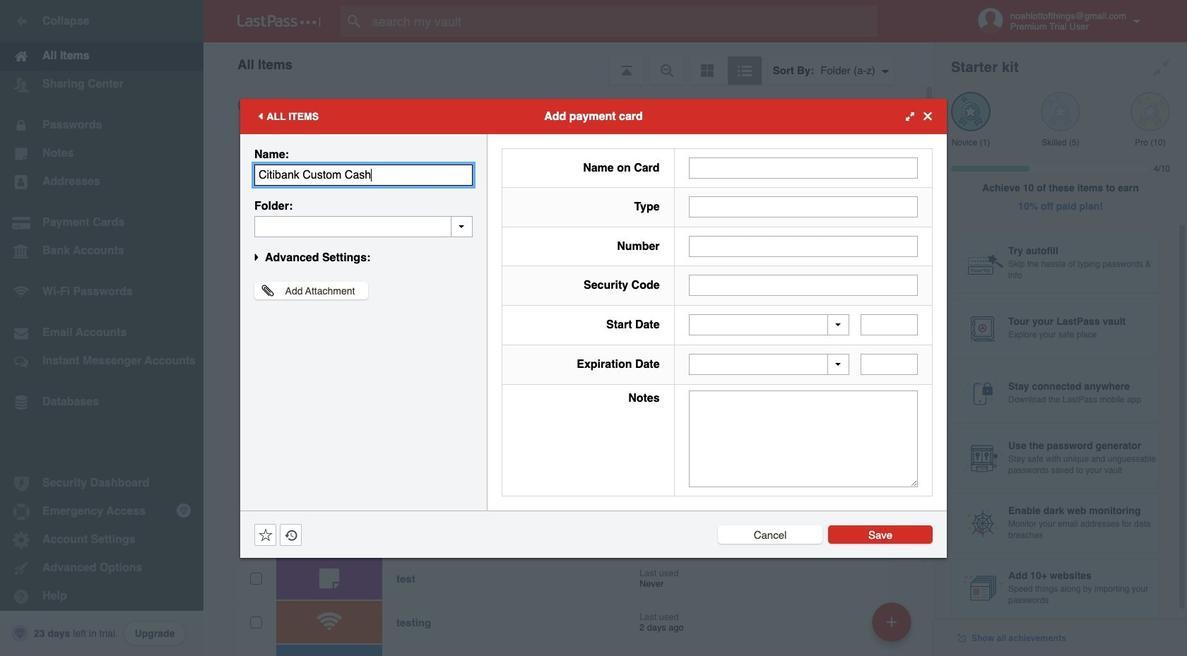 Task type: describe. For each thing, give the bounding box(es) containing it.
main navigation navigation
[[0, 0, 204, 657]]

vault options navigation
[[204, 42, 934, 85]]

lastpass image
[[237, 15, 321, 28]]

search my vault text field
[[341, 6, 905, 37]]



Task type: locate. For each thing, give the bounding box(es) containing it.
dialog
[[240, 99, 947, 558]]

None text field
[[689, 157, 918, 179], [689, 197, 918, 218], [254, 216, 473, 237], [689, 157, 918, 179], [689, 197, 918, 218], [254, 216, 473, 237]]

new item navigation
[[867, 599, 920, 657]]

new item image
[[887, 617, 897, 627]]

Search search field
[[341, 6, 905, 37]]

None text field
[[254, 164, 473, 186], [689, 236, 918, 257], [689, 275, 918, 296], [861, 315, 918, 336], [861, 354, 918, 376], [689, 391, 918, 487], [254, 164, 473, 186], [689, 236, 918, 257], [689, 275, 918, 296], [861, 315, 918, 336], [861, 354, 918, 376], [689, 391, 918, 487]]



